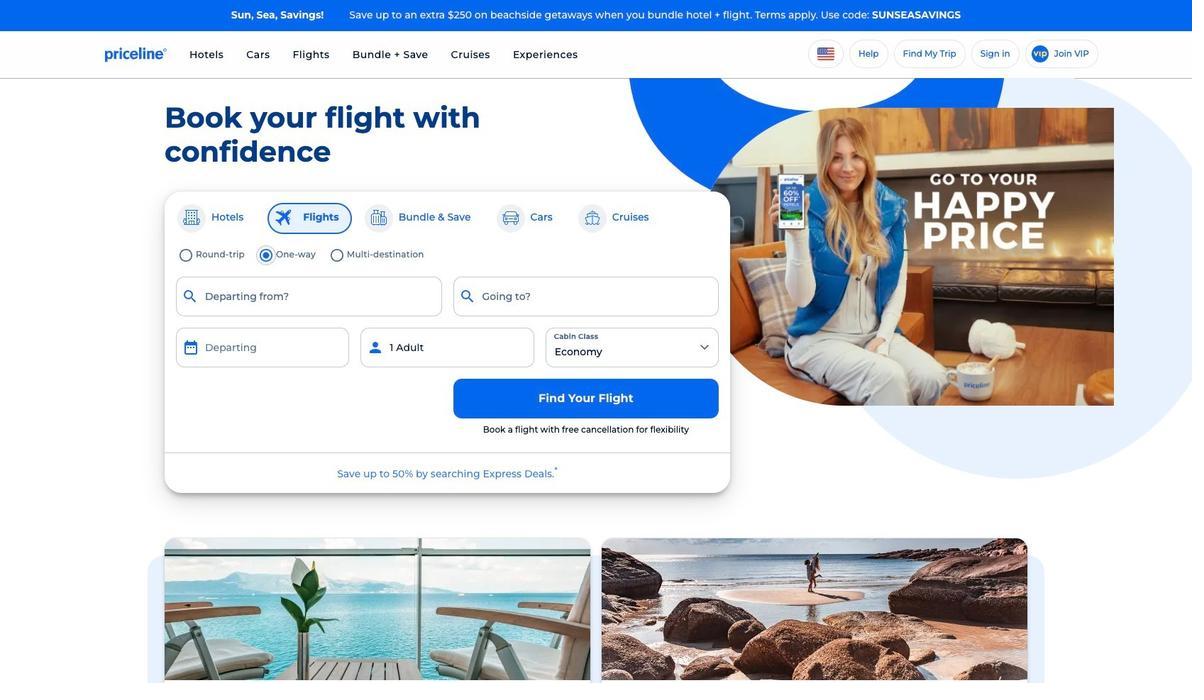 Task type: describe. For each thing, give the bounding box(es) containing it.
flight-search-form element
[[170, 245, 725, 442]]

vip badge icon image
[[1032, 45, 1049, 62]]

Going to? field
[[453, 277, 719, 316]]

types of travel tab list
[[176, 203, 719, 234]]

partner airline logos image
[[420, 465, 619, 483]]

none field going to?
[[453, 277, 719, 316]]

none button inside flight-search-form element
[[176, 328, 350, 368]]

en us image
[[818, 47, 835, 60]]



Task type: vqa. For each thing, say whether or not it's contained in the screenshot.
second FIELD from the right
yes



Task type: locate. For each thing, give the bounding box(es) containing it.
None button
[[176, 328, 350, 368]]

priceline.com home image
[[105, 47, 167, 62]]

1 none field from the left
[[176, 277, 442, 316]]

1 horizontal spatial none field
[[453, 277, 719, 316]]

0 horizontal spatial none field
[[176, 277, 442, 316]]

none field departing from?
[[176, 277, 442, 316]]

Departing from? field
[[176, 277, 442, 316]]

None field
[[176, 277, 442, 316], [453, 277, 719, 316]]

2 none field from the left
[[453, 277, 719, 316]]



